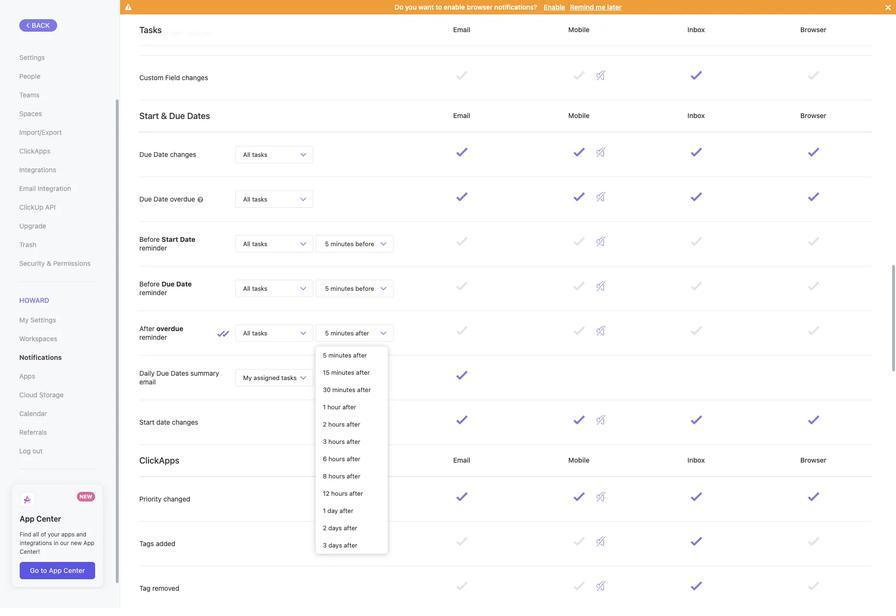 Task type: vqa. For each thing, say whether or not it's contained in the screenshot.
the Howard
yes



Task type: describe. For each thing, give the bounding box(es) containing it.
apps link
[[19, 369, 96, 385]]

2 off image from the top
[[597, 237, 606, 247]]

changes for due date changes
[[170, 150, 196, 159]]

app center
[[20, 515, 61, 524]]

my assigned tasks
[[243, 374, 297, 382]]

12
[[323, 490, 330, 498]]

integration
[[38, 185, 71, 193]]

integrations link
[[19, 162, 96, 178]]

custom field changes
[[139, 73, 208, 82]]

clickup
[[19, 203, 43, 211]]

0 horizontal spatial clickapps
[[19, 147, 50, 155]]

later
[[607, 3, 622, 11]]

field
[[165, 73, 180, 82]]

upgrade link
[[19, 218, 96, 235]]

3 off image from the top
[[597, 326, 606, 336]]

do you want to enable browser notifications? enable remind me later
[[395, 3, 622, 11]]

0 vertical spatial overdue
[[170, 195, 195, 203]]

0 vertical spatial dates
[[187, 111, 210, 121]]

1 vertical spatial clickapps
[[139, 456, 179, 466]]

summary
[[191, 370, 219, 378]]

go to app center button
[[20, 563, 95, 580]]

log out
[[19, 448, 43, 456]]

upgrade
[[19, 222, 46, 230]]

clickapps link
[[19, 143, 96, 160]]

hour
[[328, 404, 341, 411]]

inbox for clickapps
[[686, 457, 707, 465]]

tags added
[[139, 540, 175, 548]]

30
[[323, 386, 331, 394]]

changes for start date changes
[[172, 419, 198, 427]]

2 for 2 hours after
[[323, 421, 327, 429]]

8 hours after
[[323, 473, 360, 481]]

added
[[156, 540, 175, 548]]

due date changes
[[139, 150, 196, 159]]

to inside button
[[41, 567, 47, 575]]

1 hour after
[[323, 404, 356, 411]]

tag
[[139, 585, 151, 593]]

security
[[19, 260, 45, 268]]

security & permissions link
[[19, 256, 96, 272]]

hours for 6
[[329, 456, 345, 463]]

email integration link
[[19, 181, 96, 197]]

checklist item resolved
[[139, 29, 212, 37]]

assigned
[[254, 374, 280, 382]]

after up 3 days after
[[344, 525, 357, 533]]

days for 3
[[329, 542, 342, 550]]

3 all tasks from the top
[[243, 240, 268, 248]]

1 day after
[[323, 508, 353, 515]]

3 for 3 days after
[[323, 542, 327, 550]]

reminder for start date
[[139, 244, 167, 252]]

before due date reminder
[[139, 280, 192, 297]]

date inside before due date reminder
[[176, 280, 192, 288]]

5 minutes before for start date
[[323, 240, 376, 248]]

want
[[419, 3, 434, 11]]

our
[[60, 540, 69, 548]]

workspaces link
[[19, 331, 96, 348]]

item
[[170, 29, 183, 37]]

:
[[334, 372, 336, 380]]

after right hour
[[343, 404, 356, 411]]

notifications link
[[19, 350, 96, 366]]

email for start & due dates
[[452, 111, 472, 120]]

after up 6 hours after
[[347, 438, 360, 446]]

before for start date
[[356, 240, 374, 248]]

tag removed
[[139, 585, 179, 593]]

log
[[19, 448, 31, 456]]

inbox for tasks
[[686, 25, 707, 34]]

overdue inside after overdue reminder
[[157, 325, 183, 333]]

apps
[[19, 373, 35, 381]]

your
[[48, 532, 60, 539]]

after down am
[[357, 386, 371, 394]]

1 all tasks from the top
[[243, 151, 268, 158]]

after down 8 hours after
[[349, 490, 363, 498]]

log out link
[[19, 444, 96, 460]]

before for due date
[[356, 285, 374, 292]]

3 off image from the top
[[597, 192, 606, 202]]

5 all from the top
[[243, 329, 250, 337]]

dates inside daily due dates summary email
[[171, 370, 189, 378]]

30 minutes after
[[323, 386, 371, 394]]

center inside the go to app center button
[[63, 567, 85, 575]]

5 all tasks from the top
[[243, 329, 268, 337]]

changed
[[163, 495, 190, 504]]

tags
[[139, 540, 154, 548]]

do
[[395, 3, 404, 11]]

enable
[[444, 3, 465, 11]]

5 minutes before for due date
[[323, 285, 376, 292]]

remind
[[570, 3, 594, 11]]

3 days after
[[323, 542, 358, 550]]

referrals link
[[19, 425, 96, 441]]

reminder for due date
[[139, 289, 167, 297]]

after up 15 minutes after
[[356, 329, 369, 337]]

6 off image from the top
[[597, 537, 606, 547]]

date down start & due dates
[[154, 150, 168, 159]]

before start date reminder
[[139, 235, 195, 252]]

2 hours after
[[323, 421, 360, 429]]

back link
[[19, 19, 57, 32]]

notifications?
[[494, 3, 537, 11]]

after up the 30 minutes after
[[356, 369, 370, 377]]

cloud storage
[[19, 391, 64, 399]]

import/export
[[19, 128, 62, 136]]

and
[[76, 532, 86, 539]]

due inside daily due dates summary email
[[156, 370, 169, 378]]

1 for 1 day after
[[323, 508, 326, 515]]

people
[[19, 72, 40, 80]]

integrations
[[20, 540, 52, 548]]

trash
[[19, 241, 36, 249]]

off image for checklist item resolved
[[597, 26, 606, 36]]

clickup api
[[19, 203, 56, 211]]

15
[[323, 369, 330, 377]]

days for 2
[[328, 525, 342, 533]]

4 off image from the top
[[597, 416, 606, 425]]

permissions
[[53, 260, 91, 268]]

removed
[[152, 585, 179, 593]]



Task type: locate. For each thing, give the bounding box(es) containing it.
1 horizontal spatial app
[[49, 567, 62, 575]]

after down '2 days after'
[[344, 542, 358, 550]]

12 hours after
[[323, 490, 363, 498]]

1 before from the top
[[139, 235, 160, 244]]

changes right "date"
[[172, 419, 198, 427]]

after up am
[[353, 352, 367, 360]]

0 vertical spatial days
[[328, 525, 342, 533]]

hours
[[328, 421, 345, 429], [329, 438, 345, 446], [329, 456, 345, 463], [329, 473, 345, 481], [331, 490, 348, 498]]

1 vertical spatial 3
[[323, 542, 327, 550]]

2 5 minutes before from the top
[[323, 285, 376, 292]]

go
[[30, 567, 39, 575]]

start inside before start date reminder
[[162, 235, 178, 244]]

& for start
[[161, 111, 167, 121]]

clickapps up integrations
[[19, 147, 50, 155]]

app down and
[[83, 540, 94, 548]]

0 vertical spatial 1
[[323, 404, 326, 411]]

& right security
[[47, 260, 51, 268]]

changes for custom field changes
[[182, 73, 208, 82]]

mobile for tasks
[[567, 25, 592, 34]]

workspaces
[[19, 335, 57, 343]]

browser for start & due dates
[[799, 111, 828, 120]]

email for clickapps
[[452, 457, 472, 465]]

days down day
[[328, 525, 342, 533]]

1 horizontal spatial clickapps
[[139, 456, 179, 466]]

1 vertical spatial start
[[162, 235, 178, 244]]

2 vertical spatial inbox
[[686, 457, 707, 465]]

1 vertical spatial browser
[[799, 111, 828, 120]]

storage
[[39, 391, 64, 399]]

after up 3 hours after at bottom left
[[347, 421, 360, 429]]

daily
[[139, 370, 155, 378]]

1 vertical spatial dates
[[171, 370, 189, 378]]

3 browser from the top
[[799, 457, 828, 465]]

email for tasks
[[452, 25, 472, 34]]

0 vertical spatial clickapps
[[19, 147, 50, 155]]

6 hours after
[[323, 456, 360, 463]]

my settings link
[[19, 312, 96, 329]]

1 browser from the top
[[799, 25, 828, 34]]

howard
[[19, 297, 49, 305]]

2 browser from the top
[[799, 111, 828, 120]]

due inside before due date reminder
[[162, 280, 175, 288]]

referrals
[[19, 429, 47, 437]]

find
[[20, 532, 31, 539]]

center up your
[[36, 515, 61, 524]]

1 before from the top
[[356, 240, 374, 248]]

date down due date overdue
[[180, 235, 195, 244]]

am
[[360, 373, 373, 380]]

0 horizontal spatial app
[[20, 515, 34, 524]]

0 vertical spatial before
[[356, 240, 374, 248]]

3 down '2 days after'
[[323, 542, 327, 550]]

date
[[154, 150, 168, 159], [154, 195, 168, 203], [180, 235, 195, 244], [176, 280, 192, 288]]

reminder
[[139, 244, 167, 252], [139, 289, 167, 297], [139, 334, 167, 342]]

clickapps
[[19, 147, 50, 155], [139, 456, 179, 466]]

checklist
[[139, 29, 168, 37]]

me
[[596, 3, 606, 11]]

2 all tasks from the top
[[243, 195, 268, 203]]

start date changes
[[139, 419, 198, 427]]

2 down 1 hour after
[[323, 421, 327, 429]]

hours right 12
[[331, 490, 348, 498]]

1 vertical spatial my
[[243, 374, 252, 382]]

after up 8 hours after
[[347, 456, 360, 463]]

1 left hour
[[323, 404, 326, 411]]

find all of your apps and integrations in our new app center!
[[20, 532, 94, 556]]

15 minutes after
[[323, 369, 370, 377]]

4 all from the top
[[243, 285, 250, 292]]

reminder inside before start date reminder
[[139, 244, 167, 252]]

calendar link
[[19, 406, 96, 423]]

reminder up before due date reminder
[[139, 244, 167, 252]]

start for date
[[139, 419, 155, 427]]

start down custom
[[139, 111, 159, 121]]

start for &
[[139, 111, 159, 121]]

2 inbox from the top
[[686, 111, 707, 120]]

dates left summary
[[171, 370, 189, 378]]

1 horizontal spatial to
[[436, 3, 442, 11]]

settings up people
[[19, 53, 45, 62]]

my left assigned
[[243, 374, 252, 382]]

1 reminder from the top
[[139, 244, 167, 252]]

after right day
[[340, 508, 353, 515]]

center down new
[[63, 567, 85, 575]]

dates down custom field changes
[[187, 111, 210, 121]]

0 vertical spatial 5 minutes before
[[323, 240, 376, 248]]

off image for tag removed
[[597, 582, 606, 592]]

notifications
[[19, 354, 62, 362]]

before down before start date reminder
[[139, 280, 160, 288]]

1 off image from the top
[[597, 26, 606, 36]]

0 horizontal spatial to
[[41, 567, 47, 575]]

8
[[323, 473, 327, 481]]

0 vertical spatial reminder
[[139, 244, 167, 252]]

0 vertical spatial &
[[161, 111, 167, 121]]

clickapps down "date"
[[139, 456, 179, 466]]

before for before start date reminder
[[139, 235, 160, 244]]

day
[[328, 508, 338, 515]]

0 vertical spatial changes
[[182, 73, 208, 82]]

2 before from the top
[[139, 280, 160, 288]]

& for security
[[47, 260, 51, 268]]

0 horizontal spatial &
[[47, 260, 51, 268]]

mobile
[[567, 25, 592, 34], [567, 111, 592, 120], [567, 457, 592, 465]]

new
[[80, 494, 92, 500]]

you
[[405, 3, 417, 11]]

center
[[36, 515, 61, 524], [63, 567, 85, 575]]

days down '2 days after'
[[329, 542, 342, 550]]

3
[[323, 438, 327, 446], [323, 542, 327, 550]]

2 for 2 days after
[[323, 525, 327, 533]]

hours down hour
[[328, 421, 345, 429]]

reminder inside after overdue reminder
[[139, 334, 167, 342]]

None text field
[[316, 370, 334, 384], [336, 370, 354, 384], [316, 370, 334, 384], [336, 370, 354, 384]]

3 inbox from the top
[[686, 457, 707, 465]]

1 vertical spatial settings
[[30, 316, 56, 325]]

app right go
[[49, 567, 62, 575]]

1 vertical spatial &
[[47, 260, 51, 268]]

mobile for start & due dates
[[567, 111, 592, 120]]

2 days from the top
[[329, 542, 342, 550]]

browser for clickapps
[[799, 457, 828, 465]]

4 off image from the top
[[597, 282, 606, 291]]

1 inbox from the top
[[686, 25, 707, 34]]

app
[[20, 515, 34, 524], [83, 540, 94, 548], [49, 567, 62, 575]]

before for before due date reminder
[[139, 280, 160, 288]]

1 vertical spatial before
[[139, 280, 160, 288]]

resolved
[[185, 29, 212, 37]]

0 horizontal spatial my
[[19, 316, 29, 325]]

1 left day
[[323, 508, 326, 515]]

3 mobile from the top
[[567, 457, 592, 465]]

in
[[54, 540, 58, 548]]

clickup api link
[[19, 199, 96, 216]]

1 vertical spatial before
[[356, 285, 374, 292]]

0 horizontal spatial center
[[36, 515, 61, 524]]

0 vertical spatial 2
[[323, 421, 327, 429]]

1 all from the top
[[243, 151, 250, 158]]

app inside button
[[49, 567, 62, 575]]

new
[[71, 540, 82, 548]]

before inside before start date reminder
[[139, 235, 160, 244]]

5
[[325, 240, 329, 248], [325, 285, 329, 292], [325, 329, 329, 337], [323, 352, 327, 360]]

off image
[[597, 26, 606, 36], [597, 71, 606, 80], [597, 192, 606, 202], [597, 282, 606, 291], [597, 582, 606, 592]]

0 vertical spatial inbox
[[686, 25, 707, 34]]

after overdue reminder
[[139, 325, 183, 342]]

app up the find
[[20, 515, 34, 524]]

0 vertical spatial to
[[436, 3, 442, 11]]

2 vertical spatial app
[[49, 567, 62, 575]]

1 vertical spatial to
[[41, 567, 47, 575]]

1 vertical spatial inbox
[[686, 111, 707, 120]]

date up before start date reminder
[[154, 195, 168, 203]]

1 horizontal spatial my
[[243, 374, 252, 382]]

app inside find all of your apps and integrations in our new app center!
[[83, 540, 94, 548]]

2 vertical spatial mobile
[[567, 457, 592, 465]]

2 before from the top
[[356, 285, 374, 292]]

to right go
[[41, 567, 47, 575]]

email
[[452, 25, 472, 34], [452, 111, 472, 120], [19, 185, 36, 193], [452, 457, 472, 465]]

2 off image from the top
[[597, 71, 606, 80]]

changes right field
[[182, 73, 208, 82]]

browser for tasks
[[799, 25, 828, 34]]

reminder inside before due date reminder
[[139, 289, 167, 297]]

teams link
[[19, 87, 96, 103]]

3 all from the top
[[243, 240, 250, 248]]

inbox
[[686, 25, 707, 34], [686, 111, 707, 120], [686, 457, 707, 465]]

off image
[[597, 148, 606, 157], [597, 237, 606, 247], [597, 326, 606, 336], [597, 416, 606, 425], [597, 493, 606, 502], [597, 537, 606, 547]]

my down howard
[[19, 316, 29, 325]]

overdue down "due date changes" at the left of page
[[170, 195, 195, 203]]

1 vertical spatial mobile
[[567, 111, 592, 120]]

1 days from the top
[[328, 525, 342, 533]]

0 vertical spatial app
[[20, 515, 34, 524]]

& up "due date changes" at the left of page
[[161, 111, 167, 121]]

cloud
[[19, 391, 37, 399]]

5 off image from the top
[[597, 582, 606, 592]]

tasks
[[252, 151, 268, 158], [252, 195, 268, 203], [252, 240, 268, 248], [252, 285, 268, 292], [252, 329, 268, 337], [281, 374, 297, 382]]

2 1 from the top
[[323, 508, 326, 515]]

out
[[33, 448, 43, 456]]

hours for 2
[[328, 421, 345, 429]]

1 vertical spatial center
[[63, 567, 85, 575]]

date inside before start date reminder
[[180, 235, 195, 244]]

teams
[[19, 91, 39, 99]]

2 2 from the top
[[323, 525, 327, 533]]

before inside before due date reminder
[[139, 280, 160, 288]]

5 off image from the top
[[597, 493, 606, 502]]

hours down 2 hours after
[[329, 438, 345, 446]]

3 for 3 hours after
[[323, 438, 327, 446]]

mobile for clickapps
[[567, 457, 592, 465]]

tasks
[[139, 25, 162, 35]]

hours for 12
[[331, 490, 348, 498]]

1 5 minutes before from the top
[[323, 240, 376, 248]]

6
[[323, 456, 327, 463]]

1 horizontal spatial &
[[161, 111, 167, 121]]

0 vertical spatial settings
[[19, 53, 45, 62]]

2 down 1 day after
[[323, 525, 327, 533]]

1 vertical spatial app
[[83, 540, 94, 548]]

apps
[[61, 532, 75, 539]]

before down due date overdue
[[139, 235, 160, 244]]

1 vertical spatial overdue
[[157, 325, 183, 333]]

go to app center
[[30, 567, 85, 575]]

browser
[[467, 3, 493, 11]]

0 vertical spatial mobile
[[567, 25, 592, 34]]

0 vertical spatial browser
[[799, 25, 828, 34]]

1 vertical spatial days
[[329, 542, 342, 550]]

custom
[[139, 73, 163, 82]]

1 2 from the top
[[323, 421, 327, 429]]

0 vertical spatial before
[[139, 235, 160, 244]]

reminder down the after
[[139, 334, 167, 342]]

1 1 from the top
[[323, 404, 326, 411]]

0 vertical spatial center
[[36, 515, 61, 524]]

0 vertical spatial 3
[[323, 438, 327, 446]]

2 3 from the top
[[323, 542, 327, 550]]

1 vertical spatial reminder
[[139, 289, 167, 297]]

3 up 6
[[323, 438, 327, 446]]

changes down start & due dates
[[170, 150, 196, 159]]

off image for custom field changes
[[597, 71, 606, 80]]

after up '12 hours after'
[[347, 473, 360, 481]]

1 vertical spatial changes
[[170, 150, 196, 159]]

after
[[139, 325, 155, 333]]

due date overdue
[[139, 195, 197, 203]]

2 vertical spatial start
[[139, 419, 155, 427]]

overdue right the after
[[157, 325, 183, 333]]

start & due dates
[[139, 111, 210, 121]]

1 for 1 hour after
[[323, 404, 326, 411]]

hours for 8
[[329, 473, 345, 481]]

1 vertical spatial 5 minutes before
[[323, 285, 376, 292]]

&
[[161, 111, 167, 121], [47, 260, 51, 268]]

2 mobile from the top
[[567, 111, 592, 120]]

1 mobile from the top
[[567, 25, 592, 34]]

start left "date"
[[139, 419, 155, 427]]

3 hours after
[[323, 438, 360, 446]]

hours right "8"
[[329, 473, 345, 481]]

to right the want
[[436, 3, 442, 11]]

4 all tasks from the top
[[243, 285, 268, 292]]

2 vertical spatial changes
[[172, 419, 198, 427]]

2 vertical spatial browser
[[799, 457, 828, 465]]

settings link
[[19, 50, 96, 66]]

my for my settings
[[19, 316, 29, 325]]

2 horizontal spatial app
[[83, 540, 94, 548]]

0 vertical spatial 5 minutes after
[[323, 329, 371, 337]]

email integration
[[19, 185, 71, 193]]

2 vertical spatial reminder
[[139, 334, 167, 342]]

hours right 6
[[329, 456, 345, 463]]

start down due date overdue
[[162, 235, 178, 244]]

inbox for start & due dates
[[686, 111, 707, 120]]

all tasks
[[243, 151, 268, 158], [243, 195, 268, 203], [243, 240, 268, 248], [243, 285, 268, 292], [243, 329, 268, 337]]

hours for 3
[[329, 438, 345, 446]]

1 vertical spatial 1
[[323, 508, 326, 515]]

date
[[156, 419, 170, 427]]

integrations
[[19, 166, 56, 174]]

all
[[33, 532, 39, 539]]

3 reminder from the top
[[139, 334, 167, 342]]

1 vertical spatial 5 minutes after
[[323, 352, 367, 360]]

back
[[32, 21, 50, 29]]

1
[[323, 404, 326, 411], [323, 508, 326, 515]]

after
[[356, 329, 369, 337], [353, 352, 367, 360], [356, 369, 370, 377], [357, 386, 371, 394], [343, 404, 356, 411], [347, 421, 360, 429], [347, 438, 360, 446], [347, 456, 360, 463], [347, 473, 360, 481], [349, 490, 363, 498], [340, 508, 353, 515], [344, 525, 357, 533], [344, 542, 358, 550]]

date down before start date reminder
[[176, 280, 192, 288]]

0 vertical spatial start
[[139, 111, 159, 121]]

1 horizontal spatial center
[[63, 567, 85, 575]]

1 vertical spatial 2
[[323, 525, 327, 533]]

0 vertical spatial my
[[19, 316, 29, 325]]

1 3 from the top
[[323, 438, 327, 446]]

import/export link
[[19, 124, 96, 141]]

1 off image from the top
[[597, 148, 606, 157]]

reminder up the after
[[139, 289, 167, 297]]

settings up the workspaces
[[30, 316, 56, 325]]

priority
[[139, 495, 162, 504]]

2 reminder from the top
[[139, 289, 167, 297]]

my for my assigned tasks
[[243, 374, 252, 382]]

2 all from the top
[[243, 195, 250, 203]]



